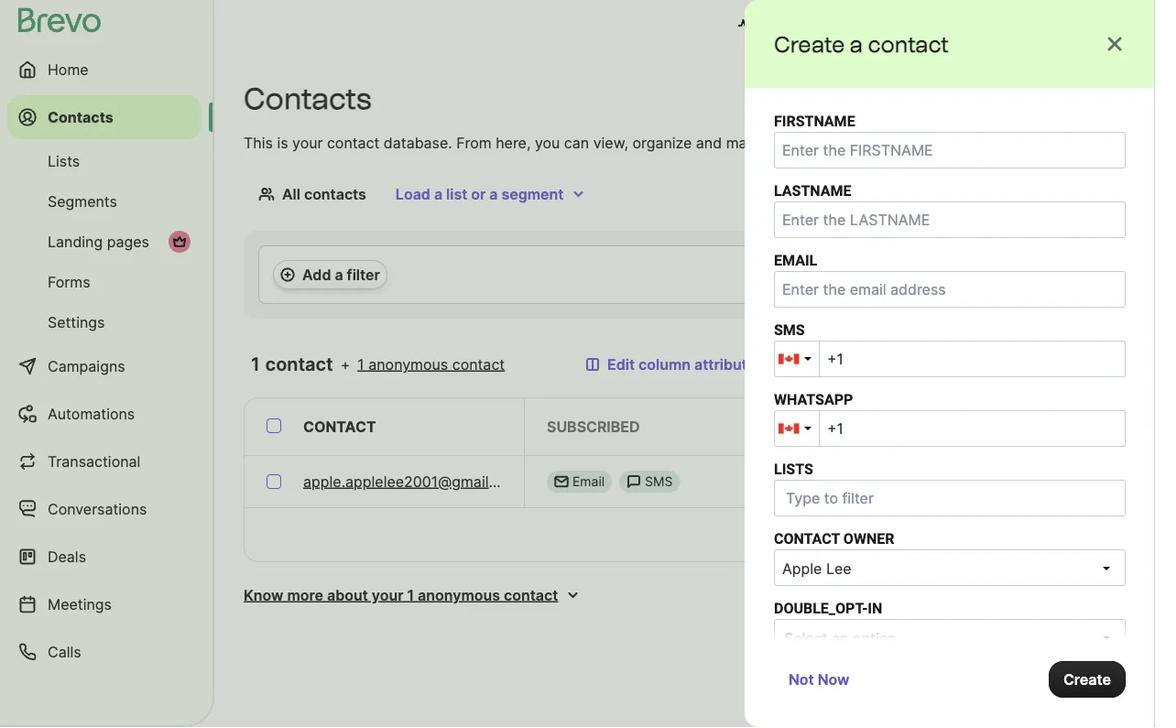 Task type: locate. For each thing, give the bounding box(es) containing it.
organize
[[633, 134, 692, 152]]

contact inside 1 contact + 1 anonymous contact
[[452, 356, 505, 373]]

edit column attributes button
[[571, 346, 779, 383]]

a right list
[[490, 185, 498, 203]]

a right add
[[335, 266, 343, 284]]

contacts inside button
[[894, 90, 956, 108]]

create a contact up group. on the top right of page
[[994, 90, 1112, 108]]

email down "search by name, email or phone number" search field
[[987, 418, 1032, 436]]

1 horizontal spatial create a contact
[[994, 90, 1112, 108]]

1 horizontal spatial create
[[994, 90, 1041, 108]]

a inside dialog
[[850, 31, 863, 57]]

left___rvooi image
[[172, 235, 187, 249]]

settings link
[[7, 304, 202, 341]]

2 horizontal spatial create
[[1064, 671, 1112, 689]]

1 right about on the bottom of the page
[[407, 586, 414, 604]]

lists link
[[7, 143, 202, 180]]

contact for contact owner
[[774, 530, 840, 548]]

create a contact inside create a contact button
[[994, 90, 1112, 108]]

Enter the email address field
[[774, 271, 1126, 308]]

manage
[[726, 134, 782, 152]]

your right the "is"
[[292, 134, 323, 152]]

view,
[[593, 134, 629, 152]]

0 horizontal spatial sms
[[645, 474, 673, 490]]

contact
[[868, 31, 949, 57], [1057, 90, 1112, 108], [327, 134, 380, 152], [265, 353, 333, 376], [452, 356, 505, 373], [504, 586, 558, 604]]

create a contact
[[774, 31, 949, 57], [994, 90, 1112, 108]]

calls link
[[7, 630, 202, 674]]

sms inside create a contact dialog
[[774, 321, 805, 339]]

0 horizontal spatial email
[[774, 252, 818, 269]]

campaigns
[[48, 357, 125, 375]]

1 vertical spatial contact
[[774, 530, 840, 548]]

1 vertical spatial and
[[696, 134, 722, 152]]

0 horizontal spatial create a contact
[[774, 31, 949, 57]]

contacts right all
[[304, 185, 366, 203]]

left___c25ys image
[[627, 475, 642, 489]]

or
[[970, 134, 984, 152], [471, 185, 486, 203]]

1 vertical spatial or
[[471, 185, 486, 203]]

your down firstname
[[786, 134, 816, 152]]

1 horizontal spatial and
[[809, 16, 836, 34]]

0 vertical spatial sms
[[774, 321, 805, 339]]

1 inside 1 contact + 1 anonymous contact
[[358, 356, 364, 373]]

a
[[850, 31, 863, 57], [1045, 90, 1054, 108], [1009, 134, 1017, 152], [434, 185, 443, 203], [490, 185, 498, 203], [335, 266, 343, 284]]

segment
[[502, 185, 564, 203]]

know
[[244, 586, 284, 604]]

sms
[[774, 321, 805, 339], [645, 474, 673, 490]]

1 horizontal spatial contacts
[[244, 81, 372, 116]]

create a contact button
[[979, 81, 1126, 117]]

0 horizontal spatial contacts
[[304, 185, 366, 203]]

a up import
[[850, 31, 863, 57]]

now
[[818, 671, 850, 689]]

contact inside dialog
[[774, 530, 840, 548]]

contact inside button
[[1057, 90, 1112, 108]]

all contacts
[[282, 185, 366, 203]]

a up group. on the top right of page
[[1045, 90, 1054, 108]]

not now button
[[774, 662, 864, 698]]

deals
[[48, 548, 86, 566]]

more
[[287, 586, 323, 604]]

edit column attributes
[[608, 356, 764, 373]]

email down lastname
[[774, 252, 818, 269]]

1 right + at left
[[358, 356, 364, 373]]

contacts
[[894, 90, 956, 108], [304, 185, 366, 203]]

20
[[869, 526, 887, 544]]

per
[[793, 526, 815, 544]]

segments
[[48, 192, 117, 210]]

+
[[341, 356, 350, 373]]

pages
[[107, 233, 149, 251]]

or left 'as'
[[970, 134, 984, 152]]

0 horizontal spatial and
[[696, 134, 722, 152]]

1 horizontal spatial or
[[970, 134, 984, 152]]

know more about your 1 anonymous contact link
[[244, 585, 580, 607]]

contact owner
[[774, 530, 895, 548]]

1
[[251, 353, 261, 376], [358, 356, 364, 373], [407, 586, 414, 604]]

0 horizontal spatial your
[[292, 134, 323, 152]]

1 vertical spatial contacts
[[304, 185, 366, 203]]

apple.applelee2001@gm
[[987, 473, 1155, 491]]

individually
[[889, 134, 966, 152]]

and left manage
[[696, 134, 722, 152]]

1 contact + 1 anonymous contact
[[251, 353, 505, 376]]

1 horizontal spatial 1
[[358, 356, 364, 373]]

or right list
[[471, 185, 486, 203]]

know more about your 1 anonymous contact
[[244, 586, 558, 604]]

contacts up individually
[[894, 90, 956, 108]]

sms up whatsapp
[[774, 321, 805, 339]]

None field
[[819, 341, 1126, 378], [819, 411, 1126, 447], [819, 341, 1126, 378], [819, 411, 1126, 447]]

apple.applelee2001@gmail.com
[[303, 473, 523, 491]]

add
[[302, 266, 331, 284]]

create
[[774, 31, 845, 57], [994, 90, 1041, 108], [1064, 671, 1112, 689]]

firstname
[[774, 112, 856, 130]]

contact down + at left
[[303, 418, 376, 436]]

calls
[[48, 643, 81, 661]]

1 vertical spatial create a contact
[[994, 90, 1112, 108]]

1 vertical spatial sms
[[645, 474, 673, 490]]

0 horizontal spatial create
[[774, 31, 845, 57]]

import contacts
[[843, 90, 956, 108]]

usage and plan button
[[724, 7, 884, 44]]

create a contact up import
[[774, 31, 949, 57]]

2 horizontal spatial your
[[786, 134, 816, 152]]

automations link
[[7, 392, 202, 436]]

sms right left___c25ys image
[[645, 474, 673, 490]]

lists
[[48, 152, 80, 170]]

1 horizontal spatial contact
[[774, 530, 840, 548]]

contacts
[[244, 81, 372, 116], [48, 108, 113, 126]]

blocklisted
[[767, 418, 868, 436]]

subscribed
[[547, 418, 640, 436]]

conversations
[[48, 500, 147, 518]]

Enter the LASTNAME field
[[774, 202, 1126, 238]]

a left list
[[434, 185, 443, 203]]

import contacts button
[[828, 81, 972, 117]]

0 vertical spatial email
[[774, 252, 818, 269]]

0 vertical spatial anonymous
[[369, 356, 448, 373]]

and left plan
[[809, 16, 836, 34]]

0 vertical spatial create
[[774, 31, 845, 57]]

email
[[774, 252, 818, 269], [987, 418, 1032, 436]]

0 vertical spatial and
[[809, 16, 836, 34]]

contacts up lists at left
[[48, 108, 113, 126]]

contact up 'apple'
[[774, 530, 840, 548]]

all
[[282, 185, 300, 203]]

your right about on the bottom of the page
[[372, 586, 404, 604]]

you
[[535, 134, 560, 152]]

0 vertical spatial create a contact
[[774, 31, 949, 57]]

1 horizontal spatial email
[[987, 418, 1032, 436]]

0 vertical spatial contacts
[[894, 90, 956, 108]]

forms link
[[7, 264, 202, 301]]

contact for contact
[[303, 418, 376, 436]]

0 vertical spatial contact
[[303, 418, 376, 436]]

1 left + at left
[[251, 353, 261, 376]]

apple.applelee2001@gmail.com link
[[303, 471, 523, 493]]

1 vertical spatial anonymous
[[418, 586, 500, 604]]

1 horizontal spatial sms
[[774, 321, 805, 339]]

0 horizontal spatial contact
[[303, 418, 376, 436]]

contacts up the "is"
[[244, 81, 372, 116]]

and
[[809, 16, 836, 34], [696, 134, 722, 152]]

0 horizontal spatial or
[[471, 185, 486, 203]]

from
[[457, 134, 492, 152]]

1 horizontal spatial contacts
[[894, 90, 956, 108]]



Task type: describe. For each thing, give the bounding box(es) containing it.
and inside button
[[809, 16, 836, 34]]

Search by name, email or phone number search field
[[786, 346, 1126, 383]]

0 horizontal spatial 1
[[251, 353, 261, 376]]

2 horizontal spatial 1
[[407, 586, 414, 604]]

1 horizontal spatial your
[[372, 586, 404, 604]]

in
[[868, 600, 883, 617]]

or inside button
[[471, 185, 486, 203]]

2 vertical spatial create
[[1064, 671, 1112, 689]]

page
[[820, 526, 854, 544]]

is
[[277, 134, 288, 152]]

contacts for import contacts
[[894, 90, 956, 108]]

landing pages
[[48, 233, 149, 251]]

owner
[[844, 530, 895, 548]]

transactional
[[48, 453, 141, 471]]

forms
[[48, 273, 90, 291]]

load
[[396, 185, 431, 203]]

here,
[[496, 134, 531, 152]]

create button
[[1049, 662, 1126, 698]]

list
[[446, 185, 468, 203]]

1 vertical spatial create
[[994, 90, 1041, 108]]

landing pages link
[[7, 224, 202, 260]]

lists
[[774, 460, 813, 478]]

20 button
[[862, 517, 928, 553]]

landing
[[48, 233, 103, 251]]

email
[[573, 474, 605, 490]]

attributes
[[695, 356, 764, 373]]

meetings
[[48, 596, 112, 613]]

a right 'as'
[[1009, 134, 1017, 152]]

column
[[639, 356, 691, 373]]

add a filter button
[[273, 260, 387, 290]]

this
[[244, 134, 273, 152]]

contacts link
[[7, 95, 202, 139]]

load a list or a segment
[[396, 185, 564, 203]]

plan
[[839, 16, 870, 34]]

add a filter
[[302, 266, 380, 284]]

create a contact inside create a contact dialog
[[774, 31, 949, 57]]

about
[[327, 586, 368, 604]]

campaigns link
[[7, 345, 202, 389]]

double_opt-
[[774, 600, 868, 617]]

deals link
[[7, 535, 202, 579]]

home link
[[7, 48, 202, 92]]

1 vertical spatial email
[[987, 418, 1032, 436]]

can
[[564, 134, 589, 152]]

usage
[[760, 16, 805, 34]]

contact inside dialog
[[868, 31, 949, 57]]

whatsapp
[[774, 391, 853, 408]]

conversations link
[[7, 487, 202, 531]]

double_opt-in
[[774, 600, 883, 617]]

anonymous inside 1 contact + 1 anonymous contact
[[369, 356, 448, 373]]

import
[[843, 90, 890, 108]]

load a list or a segment button
[[381, 176, 601, 213]]

home
[[48, 60, 89, 78]]

not
[[789, 671, 814, 689]]

usage and plan
[[760, 16, 870, 34]]

lee
[[826, 560, 852, 578]]

rows per page
[[751, 526, 854, 544]]

Enter the FIRSTNAME field
[[774, 132, 1126, 169]]

1 anonymous contact link
[[358, 354, 505, 376]]

apple lee
[[783, 560, 852, 578]]

not now
[[789, 671, 850, 689]]

0 vertical spatial or
[[970, 134, 984, 152]]

left___c25ys image
[[554, 475, 569, 489]]

rows
[[751, 526, 788, 544]]

contacts for all contacts
[[304, 185, 366, 203]]

edit
[[608, 356, 635, 373]]

settings
[[48, 313, 105, 331]]

create a contact dialog
[[745, 0, 1155, 728]]

Type to filter field
[[779, 485, 958, 512]]

apple
[[783, 560, 822, 578]]

transactional link
[[7, 440, 202, 484]]

this is your contact database. from here, you can view, organize and manage your contacts, individually or as a group.
[[244, 134, 1065, 152]]

automations
[[48, 405, 135, 423]]

lastname
[[774, 182, 852, 199]]

database.
[[384, 134, 452, 152]]

0 horizontal spatial contacts
[[48, 108, 113, 126]]

meetings link
[[7, 583, 202, 627]]

group.
[[1021, 134, 1065, 152]]

opt_in
[[774, 669, 824, 687]]

email inside create a contact dialog
[[774, 252, 818, 269]]

filter
[[347, 266, 380, 284]]

as
[[989, 134, 1005, 152]]



Task type: vqa. For each thing, say whether or not it's contained in the screenshot.
contacts?
no



